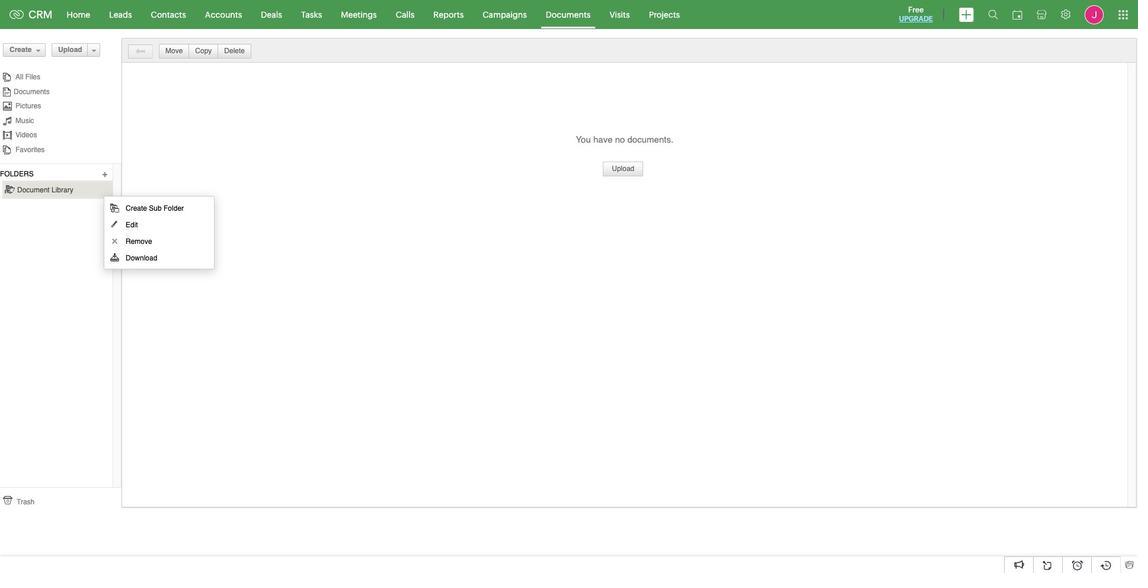 Task type: vqa. For each thing, say whether or not it's contained in the screenshot.
the right ALL
no



Task type: describe. For each thing, give the bounding box(es) containing it.
profile image
[[1085, 5, 1104, 24]]

tasks link
[[292, 0, 332, 29]]

calls
[[396, 10, 415, 19]]

contacts
[[151, 10, 186, 19]]

create menu element
[[952, 0, 981, 29]]

visits
[[610, 10, 630, 19]]

upgrade
[[899, 15, 933, 23]]

projects
[[649, 10, 680, 19]]

calendar image
[[1013, 10, 1023, 19]]

search element
[[981, 0, 1006, 29]]

meetings link
[[332, 0, 386, 29]]

accounts
[[205, 10, 242, 19]]

projects link
[[640, 0, 690, 29]]

calls link
[[386, 0, 424, 29]]



Task type: locate. For each thing, give the bounding box(es) containing it.
create menu image
[[959, 7, 974, 22]]

home
[[67, 10, 90, 19]]

crm
[[28, 8, 53, 21]]

meetings
[[341, 10, 377, 19]]

campaigns
[[483, 10, 527, 19]]

leads
[[109, 10, 132, 19]]

tasks
[[301, 10, 322, 19]]

contacts link
[[141, 0, 196, 29]]

deals link
[[252, 0, 292, 29]]

leads link
[[100, 0, 141, 29]]

reports
[[434, 10, 464, 19]]

deals
[[261, 10, 282, 19]]

reports link
[[424, 0, 473, 29]]

documents link
[[536, 0, 600, 29]]

home link
[[57, 0, 100, 29]]

accounts link
[[196, 0, 252, 29]]

search image
[[988, 9, 998, 20]]

crm link
[[9, 8, 53, 21]]

free upgrade
[[899, 5, 933, 23]]

documents
[[546, 10, 591, 19]]

visits link
[[600, 0, 640, 29]]

campaigns link
[[473, 0, 536, 29]]

profile element
[[1078, 0, 1111, 29]]

free
[[908, 5, 924, 14]]



